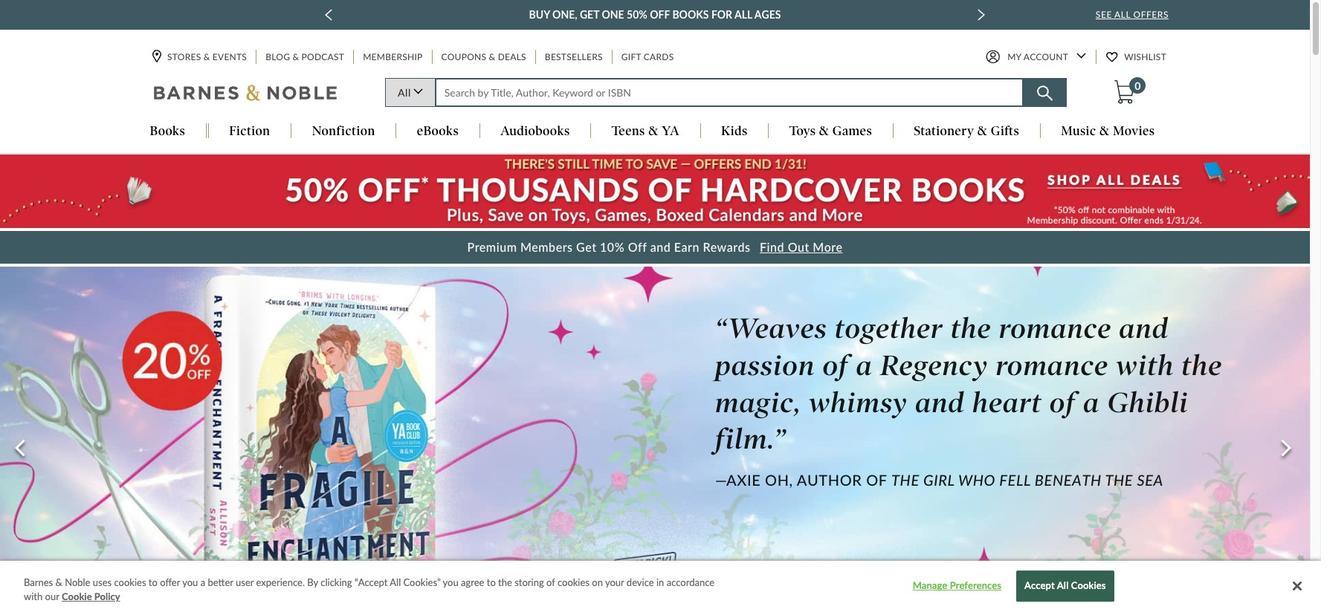 Task type: describe. For each thing, give the bounding box(es) containing it.
2 vertical spatial and
[[916, 386, 965, 420]]

with inside "weaves together the romance and passion of a regency romance with the magic, whimsy and heart of a ghibli film."
[[1116, 349, 1174, 383]]

coupons
[[441, 52, 487, 63]]

beneath
[[1035, 471, 1102, 489]]

2 cookies from the left
[[558, 577, 590, 589]]

sea
[[1137, 471, 1164, 489]]

the up ghibli
[[1182, 349, 1223, 383]]

bestsellers
[[545, 52, 603, 63]]

nonfiction button
[[291, 124, 396, 140]]

see all offers
[[1096, 9, 1169, 20]]

2 you from the left
[[443, 577, 459, 589]]

1 vertical spatial and
[[1120, 312, 1169, 346]]

1 horizontal spatial books
[[673, 8, 709, 21]]

accordance
[[667, 577, 715, 589]]

better
[[208, 577, 233, 589]]

ebooks
[[417, 124, 459, 139]]

device
[[627, 577, 654, 589]]

games
[[833, 124, 872, 139]]

preferences
[[950, 581, 1002, 593]]

2 horizontal spatial a
[[1084, 386, 1100, 420]]

of left the
[[867, 471, 887, 489]]

cards
[[644, 52, 674, 63]]

privacy alert dialog
[[0, 561, 1322, 613]]

membership link
[[362, 50, 424, 64]]

1 you from the left
[[182, 577, 198, 589]]

with inside barnes & noble uses cookies to offer you a better user experience. by clicking "accept all cookies" you agree to the storing of cookies on your device in accordance with our
[[24, 592, 43, 604]]

experience.
[[256, 577, 305, 589]]

toys & games button
[[769, 124, 893, 140]]

stationery & gifts button
[[894, 124, 1040, 140]]

barnes & noble uses cookies to offer you a better user experience. by clicking "accept all cookies" you agree to the storing of cookies on your device in accordance with our
[[24, 577, 715, 604]]

in
[[657, 577, 664, 589]]

author
[[797, 471, 862, 489]]

"weaves together the romance and passion of a regency romance with the magic, whimsy and heart of a ghibli film."
[[715, 312, 1223, 457]]

offers
[[1134, 9, 1169, 20]]

passion
[[715, 349, 815, 383]]

"accept
[[355, 577, 388, 589]]

down arrow image
[[1077, 53, 1087, 59]]

see all offers link
[[1096, 9, 1169, 20]]

members
[[521, 240, 573, 254]]

blog & podcast
[[266, 52, 344, 63]]

cookies"
[[403, 577, 441, 589]]

music
[[1061, 124, 1097, 139]]

noble
[[65, 577, 90, 589]]

ages
[[755, 8, 781, 21]]

manage
[[913, 581, 948, 593]]

0 vertical spatial off
[[650, 8, 670, 21]]

teens & ya button
[[591, 124, 700, 140]]

account
[[1024, 52, 1069, 63]]

together
[[835, 312, 943, 346]]

books inside button
[[150, 124, 185, 139]]

off inside "weaves together the romance and passion of a regency romance with the magic, whimsy and heart of a ghibli film." main content
[[628, 240, 647, 254]]

our
[[45, 592, 59, 604]]

1 vertical spatial romance
[[996, 349, 1109, 383]]

gift
[[622, 52, 641, 63]]

previous slide / item image
[[325, 9, 333, 21]]

fiction button
[[209, 124, 291, 140]]

gift cards
[[622, 52, 674, 63]]

cookie policy link
[[62, 591, 120, 605]]

premium members get 10% off and earn rewards find out more
[[467, 240, 843, 254]]

nonfiction
[[312, 124, 375, 139]]

wishlist
[[1125, 52, 1167, 63]]

& for music
[[1100, 124, 1110, 139]]

axie oh, author of the girl who fell beneath the sea
[[727, 471, 1164, 489]]

axie
[[727, 471, 761, 489]]

1 to from the left
[[149, 577, 158, 589]]

get for one,
[[580, 8, 600, 21]]

all right see
[[1115, 9, 1131, 20]]

stationery
[[914, 124, 975, 139]]

bestsellers link
[[544, 50, 604, 64]]

music & movies button
[[1041, 124, 1176, 140]]

user
[[236, 577, 254, 589]]

logo image
[[154, 84, 338, 105]]

on
[[592, 577, 603, 589]]

cart image
[[1115, 81, 1135, 104]]

0
[[1135, 80, 1141, 92]]

storing
[[515, 577, 544, 589]]

ya
[[662, 124, 680, 139]]

the inside barnes & noble uses cookies to offer you a better user experience. by clicking "accept all cookies" you agree to the storing of cookies on your device in accordance with our
[[498, 577, 512, 589]]

barnes
[[24, 577, 53, 589]]

girl
[[924, 471, 955, 489]]

all right for
[[735, 8, 753, 21]]

toys
[[790, 124, 816, 139]]

cookie policy
[[62, 592, 120, 604]]



Task type: vqa. For each thing, say whether or not it's contained in the screenshot.
STORES
yes



Task type: locate. For each thing, give the bounding box(es) containing it.
podcast
[[302, 52, 344, 63]]

more
[[813, 240, 843, 254]]

find
[[760, 240, 785, 254]]

& left "deals"
[[489, 52, 496, 63]]

1 horizontal spatial you
[[443, 577, 459, 589]]

coupons & deals
[[441, 52, 526, 63]]

you right offer
[[182, 577, 198, 589]]

kids button
[[701, 124, 768, 140]]

all down the membership
[[398, 87, 411, 99]]

2 to from the left
[[487, 577, 496, 589]]

0 horizontal spatial cookies
[[114, 577, 146, 589]]

& left ya
[[649, 124, 659, 139]]

1 vertical spatial off
[[628, 240, 647, 254]]

2 vertical spatial a
[[201, 577, 205, 589]]

of right storing
[[547, 577, 555, 589]]

"weaves
[[715, 312, 827, 346]]

romance
[[999, 312, 1112, 346], [996, 349, 1109, 383]]

to right agree
[[487, 577, 496, 589]]

get left 10%
[[576, 240, 597, 254]]

kids
[[721, 124, 748, 139]]

wishlist link
[[1107, 50, 1168, 64]]

oh,
[[765, 471, 793, 489]]

0 vertical spatial a
[[857, 349, 873, 383]]

& right toys
[[819, 124, 830, 139]]

accept
[[1025, 581, 1055, 593]]

and left earn
[[650, 240, 671, 254]]

and
[[650, 240, 671, 254], [1120, 312, 1169, 346], [916, 386, 965, 420]]

who
[[959, 471, 996, 489]]

stationery & gifts
[[914, 124, 1020, 139]]

0 vertical spatial romance
[[999, 312, 1112, 346]]

a left "better" in the bottom left of the page
[[201, 577, 205, 589]]

1 horizontal spatial a
[[857, 349, 873, 383]]

clicking
[[321, 577, 352, 589]]

& for stores
[[204, 52, 210, 63]]

off
[[650, 8, 670, 21], [628, 240, 647, 254]]

fell
[[1000, 471, 1031, 489]]

a up whimsy
[[857, 349, 873, 383]]

user image
[[986, 50, 1000, 64]]

ebooks button
[[396, 124, 479, 140]]

the left sea
[[1105, 471, 1134, 489]]

teens & ya
[[612, 124, 680, 139]]

0 horizontal spatial with
[[24, 592, 43, 604]]

membership
[[363, 52, 423, 63]]

with up ghibli
[[1116, 349, 1174, 383]]

stores & events link
[[152, 50, 249, 64]]

& right stores
[[204, 52, 210, 63]]

0 vertical spatial books
[[673, 8, 709, 21]]

next slide / item image
[[978, 9, 985, 21]]

& up 'our'
[[55, 577, 62, 589]]

1 cookies from the left
[[114, 577, 146, 589]]

and down regency
[[916, 386, 965, 420]]

uses
[[93, 577, 112, 589]]

events
[[213, 52, 247, 63]]

& for barnes
[[55, 577, 62, 589]]

& for teens
[[649, 124, 659, 139]]

all link
[[385, 78, 435, 107]]

your
[[605, 577, 624, 589]]

& for toys
[[819, 124, 830, 139]]

stores & events
[[167, 52, 247, 63]]

0 vertical spatial and
[[650, 240, 671, 254]]

for
[[712, 8, 733, 21]]

None field
[[435, 78, 1023, 107]]

& right blog
[[293, 52, 299, 63]]

magic,
[[715, 386, 802, 420]]

blog
[[266, 52, 290, 63]]

Search by Title, Author, Keyword or ISBN text field
[[435, 78, 1023, 107]]

& left gifts
[[978, 124, 988, 139]]

my
[[1008, 52, 1022, 63]]

0 vertical spatial get
[[580, 8, 600, 21]]

and up ghibli
[[1120, 312, 1169, 346]]

1 horizontal spatial cookies
[[558, 577, 590, 589]]

50% off thousans of hardcover books, plus, save on toys, games, boxed calendars and more image
[[0, 155, 1310, 228]]

get for members
[[576, 240, 597, 254]]

a
[[857, 349, 873, 383], [1084, 386, 1100, 420], [201, 577, 205, 589]]

policy
[[94, 592, 120, 604]]

film."
[[715, 423, 787, 457]]

0 horizontal spatial books
[[150, 124, 185, 139]]

offer
[[160, 577, 180, 589]]

ghibli
[[1108, 386, 1189, 420]]

regency
[[881, 349, 989, 383]]

"weaves together the romance and passion of a regency romance with the magic, whimsy and heart of a ghibli film." main content
[[0, 154, 1322, 613]]

one,
[[553, 8, 578, 21]]

earn
[[674, 240, 700, 254]]

get left one
[[580, 8, 600, 21]]

my account button
[[986, 50, 1087, 64]]

a inside barnes & noble uses cookies to offer you a better user experience. by clicking "accept all cookies" you agree to the storing of cookies on your device in accordance with our
[[201, 577, 205, 589]]

with down barnes
[[24, 592, 43, 604]]

1 horizontal spatial and
[[916, 386, 965, 420]]

music & movies
[[1061, 124, 1155, 139]]

& right music
[[1100, 124, 1110, 139]]

1 vertical spatial get
[[576, 240, 597, 254]]

1 vertical spatial with
[[24, 592, 43, 604]]

get inside main content
[[576, 240, 597, 254]]

& for coupons
[[489, 52, 496, 63]]

of
[[823, 349, 849, 383], [1050, 386, 1076, 420], [867, 471, 887, 489], [547, 577, 555, 589]]

you left agree
[[443, 577, 459, 589]]

accept all cookies button
[[1017, 572, 1115, 603]]

cookie
[[62, 592, 92, 604]]

manage preferences button
[[911, 572, 1004, 602]]

0 horizontal spatial to
[[149, 577, 158, 589]]

the up regency
[[951, 312, 992, 346]]

all inside button
[[1057, 581, 1069, 593]]

off right 10%
[[628, 240, 647, 254]]

agree
[[461, 577, 485, 589]]

0 horizontal spatial you
[[182, 577, 198, 589]]

gift cards link
[[620, 50, 676, 64]]

my account
[[1008, 52, 1069, 63]]

1 horizontal spatial off
[[650, 8, 670, 21]]

gifts
[[991, 124, 1020, 139]]

blog & podcast link
[[264, 50, 346, 64]]

with
[[1116, 349, 1174, 383], [24, 592, 43, 604]]

books button
[[129, 124, 206, 140]]

toys & games
[[790, 124, 872, 139]]

0 button
[[1114, 77, 1146, 105]]

the left storing
[[498, 577, 512, 589]]

0 horizontal spatial and
[[650, 240, 671, 254]]

& inside barnes & noble uses cookies to offer you a better user experience. by clicking "accept all cookies" you agree to the storing of cookies on your device in accordance with our
[[55, 577, 62, 589]]

audiobooks
[[501, 124, 570, 139]]

all right the "accept at bottom left
[[390, 577, 401, 589]]

search image
[[1037, 86, 1053, 101]]

you
[[182, 577, 198, 589], [443, 577, 459, 589]]

heart
[[973, 386, 1042, 420]]

cookies up policy
[[114, 577, 146, 589]]

all right accept
[[1057, 581, 1069, 593]]

one
[[602, 8, 624, 21]]

movies
[[1113, 124, 1155, 139]]

1 horizontal spatial with
[[1116, 349, 1174, 383]]

2 horizontal spatial and
[[1120, 312, 1169, 346]]

10%
[[600, 240, 625, 254]]

1 vertical spatial a
[[1084, 386, 1100, 420]]

cookies left on
[[558, 577, 590, 589]]

out
[[788, 240, 810, 254]]

of right 'heart'
[[1050, 386, 1076, 420]]

0 vertical spatial with
[[1116, 349, 1174, 383]]

1 vertical spatial books
[[150, 124, 185, 139]]

a left ghibli
[[1084, 386, 1100, 420]]

stores
[[167, 52, 201, 63]]

1 horizontal spatial to
[[487, 577, 496, 589]]

audiobooks button
[[480, 124, 591, 140]]

of inside barnes & noble uses cookies to offer you a better user experience. by clicking "accept all cookies" you agree to the storing of cookies on your device in accordance with our
[[547, 577, 555, 589]]

to left offer
[[149, 577, 158, 589]]

see
[[1096, 9, 1113, 20]]

by
[[307, 577, 318, 589]]

& for stationery
[[978, 124, 988, 139]]

get
[[580, 8, 600, 21], [576, 240, 597, 254]]

buy
[[529, 8, 550, 21]]

rewards
[[703, 240, 751, 254]]

manage preferences
[[913, 581, 1002, 593]]

all inside barnes & noble uses cookies to offer you a better user experience. by clicking "accept all cookies" you agree to the storing of cookies on your device in accordance with our
[[390, 577, 401, 589]]

buy one, get one 50% off books for all ages link
[[529, 6, 781, 24]]

0 horizontal spatial off
[[628, 240, 647, 254]]

off right 50%
[[650, 8, 670, 21]]

of up whimsy
[[823, 349, 849, 383]]

whimsy
[[809, 386, 908, 420]]

& for blog
[[293, 52, 299, 63]]

0 horizontal spatial a
[[201, 577, 205, 589]]

books
[[673, 8, 709, 21], [150, 124, 185, 139]]

buy one, get one 50% off books for all ages
[[529, 8, 781, 21]]

accept all cookies
[[1025, 581, 1106, 593]]



